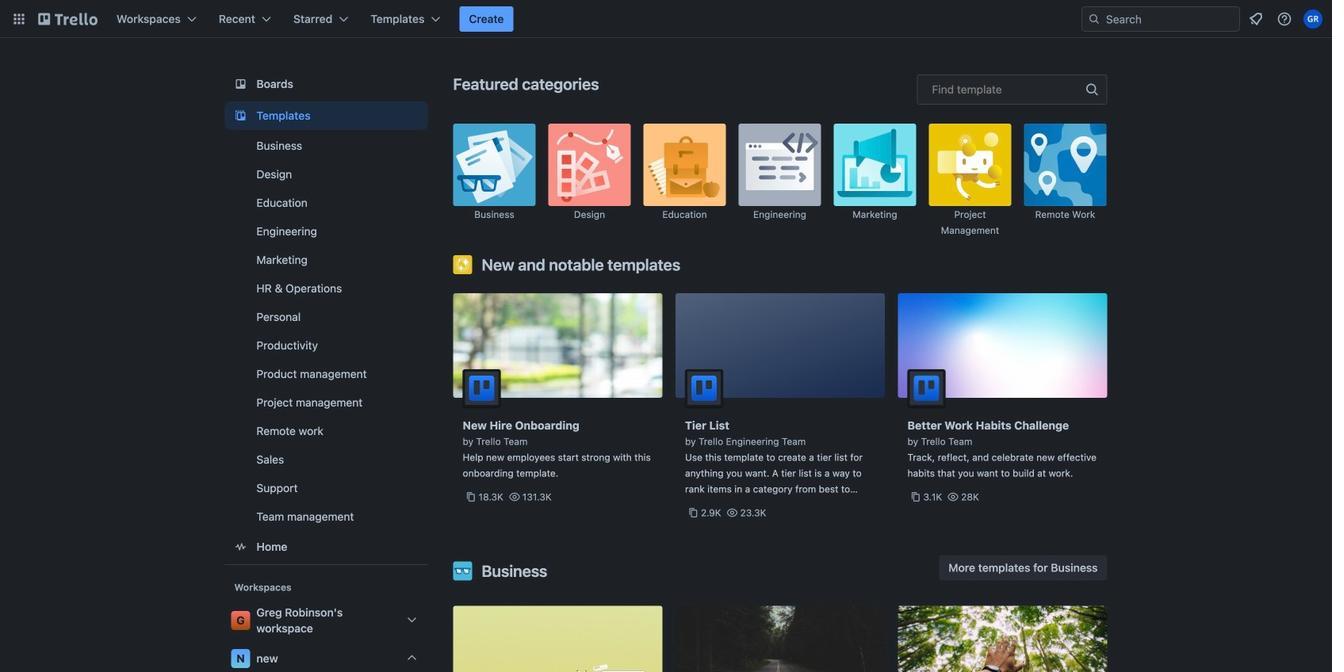 Task type: describe. For each thing, give the bounding box(es) containing it.
0 notifications image
[[1247, 10, 1266, 29]]

engineering icon image
[[739, 124, 821, 206]]

2 business icon image from the top
[[453, 562, 472, 581]]

search image
[[1088, 13, 1101, 25]]

project management icon image
[[929, 124, 1012, 206]]

back to home image
[[38, 6, 98, 32]]

2 trello team image from the left
[[908, 370, 946, 408]]

remote work icon image
[[1025, 124, 1107, 206]]



Task type: vqa. For each thing, say whether or not it's contained in the screenshot.
Design Icon
yes



Task type: locate. For each thing, give the bounding box(es) containing it.
0 horizontal spatial trello team image
[[463, 370, 501, 408]]

board image
[[231, 75, 250, 94]]

business icon image
[[453, 124, 536, 206], [453, 562, 472, 581]]

open information menu image
[[1277, 11, 1293, 27]]

None field
[[917, 75, 1108, 105]]

trello engineering team image
[[685, 370, 723, 408]]

home image
[[231, 538, 250, 557]]

greg robinson (gregrobinson96) image
[[1304, 10, 1323, 29]]

Search field
[[1082, 6, 1241, 32]]

trello team image
[[463, 370, 501, 408], [908, 370, 946, 408]]

education icon image
[[644, 124, 726, 206]]

template board image
[[231, 106, 250, 125]]

1 business icon image from the top
[[453, 124, 536, 206]]

1 trello team image from the left
[[463, 370, 501, 408]]

design icon image
[[549, 124, 631, 206]]

1 horizontal spatial trello team image
[[908, 370, 946, 408]]

1 vertical spatial business icon image
[[453, 562, 472, 581]]

0 vertical spatial business icon image
[[453, 124, 536, 206]]

primary element
[[0, 0, 1333, 38]]

marketing icon image
[[834, 124, 917, 206]]



